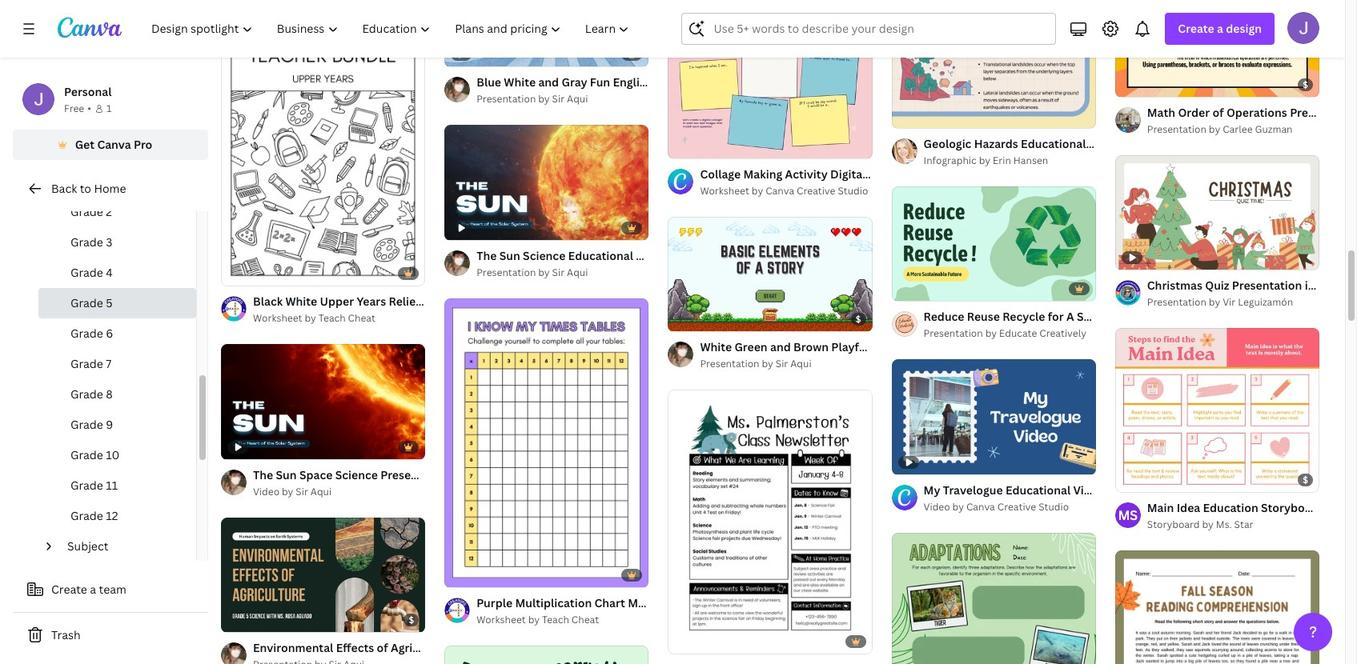 Task type: describe. For each thing, give the bounding box(es) containing it.
0 horizontal spatial cheat
[[348, 312, 376, 325]]

collage making activity digital worksheet link
[[700, 166, 927, 183]]

video for video by sir aqui
[[253, 485, 280, 499]]

grade 9
[[70, 417, 113, 432]]

0 vertical spatial 1 of 10 link
[[892, 187, 1096, 302]]

idea
[[1177, 500, 1201, 515]]

15
[[250, 267, 260, 279]]

1 for the white green and brown playful themed english elements of a story educational presentation image
[[679, 312, 684, 324]]

trash link
[[13, 620, 208, 652]]

6
[[106, 326, 113, 341]]

presentation by vir leguizamón
[[1148, 296, 1294, 309]]

personal
[[64, 84, 112, 99]]

leguizamón
[[1238, 296, 1294, 309]]

black white upper years relief substitute teacher bundle worksheets image
[[221, 0, 425, 286]]

a for design
[[1217, 21, 1224, 36]]

1 horizontal spatial 2
[[474, 569, 479, 581]]

grade 4
[[70, 265, 113, 280]]

get canva pro
[[75, 137, 152, 152]]

grade 4 link
[[38, 258, 196, 288]]

back
[[51, 181, 77, 196]]

grade for grade 8
[[70, 387, 103, 402]]

grade 8 link
[[38, 380, 196, 410]]

10 for environmental effects of agriculture science educational presentation in black green illustrative style image
[[250, 613, 261, 625]]

presentation by educate creatively link
[[924, 326, 1096, 342]]

canva inside button
[[97, 137, 131, 152]]

ms link
[[1115, 503, 1141, 528]]

0 horizontal spatial teach
[[319, 312, 346, 325]]

grade 11 link
[[38, 471, 196, 501]]

worksheet down the "collage"
[[700, 184, 750, 198]]

ms.
[[1216, 518, 1232, 531]]

worksheet by canva creative studio link
[[700, 183, 873, 199]]

reduce reuse recycle for a sustainable future education presentation in green blue illustrative style image
[[892, 187, 1096, 302]]

by inside presentation by educate creatively "link"
[[986, 327, 997, 341]]

grade 2 link
[[38, 197, 196, 227]]

2 vertical spatial presentation by sir aqui link
[[700, 356, 873, 372]]

infographic by erin hansen
[[924, 154, 1049, 168]]

1 vertical spatial presentation by sir aqui link
[[477, 265, 649, 281]]

0 vertical spatial 11
[[1144, 78, 1154, 90]]

grade 9 link
[[38, 410, 196, 440]]

adaptations science digital worksheet in green blue graphic design image
[[892, 533, 1096, 665]]

8
[[106, 387, 113, 402]]

1 vertical spatial presentation by sir aqui
[[477, 266, 588, 279]]

free •
[[64, 102, 91, 115]]

3
[[106, 235, 113, 250]]

storyboard by ms. star link
[[1148, 517, 1320, 533]]

educate
[[1000, 327, 1037, 341]]

1 of 2
[[456, 569, 479, 581]]

Search search field
[[714, 14, 1046, 44]]

video by sir aqui link
[[253, 484, 425, 500]]

1 of 15 link
[[221, 0, 425, 286]]

erin
[[993, 154, 1011, 168]]

grade 12 link
[[38, 501, 196, 532]]

grade 8
[[70, 387, 113, 402]]

subject button
[[61, 532, 187, 562]]

by inside purple multiplication chart math worksheet worksheet by teach cheat
[[528, 613, 540, 627]]

grade for grade 5
[[70, 296, 103, 311]]

education
[[1203, 500, 1259, 515]]

1 of 11 link
[[1115, 0, 1320, 97]]

1 of 13 link
[[668, 217, 873, 332]]

pro
[[134, 137, 152, 152]]

worksheet by teach cheat link for 1 of 2
[[477, 613, 649, 629]]

$ for storyboard by ms. star
[[1303, 474, 1309, 486]]

presentation by carlee guzman
[[1148, 122, 1293, 136]]

get
[[75, 137, 95, 152]]

1 for black white upper years relief substitute teacher bundle worksheets image
[[232, 267, 237, 279]]

multiplication
[[515, 596, 592, 611]]

trash
[[51, 628, 81, 643]]

main idea education storyboard retro link
[[1148, 499, 1358, 517]]

10 for reduce reuse recycle for a sustainable future education presentation in green blue illustrative style image at the right of page
[[921, 282, 932, 294]]

2 vertical spatial presentation by sir aqui
[[700, 357, 812, 371]]

grade 7 link
[[38, 349, 196, 380]]

back to home link
[[13, 173, 208, 205]]

infographic by erin hansen link
[[924, 153, 1096, 169]]

$ for presentation by sir aqui
[[856, 313, 861, 325]]

presentation by vir leguizamón link
[[1148, 295, 1320, 311]]

hansen
[[1014, 154, 1049, 168]]

worksheet right digital
[[869, 167, 927, 182]]

environmental effects of agriculture science educational presentation in black green illustrative style image
[[221, 518, 425, 633]]

get canva pro button
[[13, 130, 208, 160]]

grade 3
[[70, 235, 113, 250]]

by inside infographic by erin hansen link
[[979, 154, 991, 168]]

of for presentation by educate creatively
[[910, 282, 919, 294]]

back to home
[[51, 181, 126, 196]]

grade 10
[[70, 448, 120, 463]]

grade 6
[[70, 326, 113, 341]]

1 of 10 for environmental effects of agriculture science educational presentation in black green illustrative style image
[[232, 613, 261, 625]]

1 of 2 link
[[445, 299, 649, 588]]

seasonal theme class newsletter in white blue simple modern style image
[[668, 390, 873, 655]]

create a design button
[[1166, 13, 1275, 45]]

by inside "main idea education storyboard retro  storyboard by ms. star"
[[1203, 518, 1214, 531]]

guzman
[[1255, 122, 1293, 136]]

create a team button
[[13, 574, 208, 606]]

grade 6 link
[[38, 319, 196, 349]]

1 for reduce reuse recycle for a sustainable future education presentation in green blue illustrative style image at the right of page
[[903, 282, 908, 294]]

worksheet by teach cheat
[[253, 312, 376, 325]]

1 of 11
[[1127, 78, 1154, 90]]

grade for grade 10
[[70, 448, 103, 463]]

presentation inside "link"
[[924, 327, 983, 341]]

collage
[[700, 167, 741, 182]]

vir
[[1223, 296, 1236, 309]]

top level navigation element
[[141, 13, 643, 45]]

video by sir aqui
[[253, 485, 332, 499]]

grade for grade 3
[[70, 235, 103, 250]]

white green and brown playful themed english elements of a story educational presentation image
[[668, 217, 873, 332]]

activity
[[785, 167, 828, 182]]

jacob simon image
[[1288, 12, 1320, 44]]

to
[[80, 181, 91, 196]]

create for create a design
[[1178, 21, 1215, 36]]

energy conservation educational presentation in green organic style image
[[445, 646, 649, 665]]

0 vertical spatial presentation by sir aqui link
[[477, 92, 649, 108]]

design
[[1226, 21, 1262, 36]]

of for presentation by sir aqui
[[686, 312, 695, 324]]



Task type: vqa. For each thing, say whether or not it's contained in the screenshot.
Presentation by Sir Aqui 'link'
yes



Task type: locate. For each thing, give the bounding box(es) containing it.
0 horizontal spatial a
[[90, 582, 96, 597]]

1 vertical spatial cheat
[[572, 613, 599, 627]]

create a team
[[51, 582, 126, 597]]

subject
[[67, 539, 108, 554]]

1 vertical spatial a
[[90, 582, 96, 597]]

0 vertical spatial presentation by sir aqui
[[477, 92, 588, 106]]

1 vertical spatial create
[[51, 582, 87, 597]]

grade left 12
[[70, 509, 103, 524]]

1 vertical spatial 10
[[106, 448, 120, 463]]

digital
[[831, 167, 866, 182]]

$
[[1303, 78, 1309, 90], [856, 313, 861, 325], [1303, 474, 1309, 486], [409, 614, 414, 626]]

1 vertical spatial 1 of 10
[[232, 613, 261, 625]]

teach
[[319, 312, 346, 325], [542, 613, 569, 627]]

0 horizontal spatial create
[[51, 582, 87, 597]]

canva inside collage making activity digital worksheet worksheet by canva creative studio
[[766, 184, 795, 198]]

video for video by canva creative studio
[[924, 500, 950, 514]]

by inside video by canva creative studio link
[[953, 500, 964, 514]]

9 grade from the top
[[70, 448, 103, 463]]

main idea education storyboard retro pink image
[[1115, 329, 1320, 492]]

cheat inside purple multiplication chart math worksheet worksheet by teach cheat
[[572, 613, 599, 627]]

7
[[106, 356, 112, 372]]

0 vertical spatial creative
[[797, 184, 836, 198]]

storyboard down main
[[1148, 518, 1200, 531]]

0 horizontal spatial canva
[[97, 137, 131, 152]]

grade inside "link"
[[70, 448, 103, 463]]

1 horizontal spatial canva
[[766, 184, 795, 198]]

0 horizontal spatial 1 of 10 link
[[221, 518, 425, 633]]

0 vertical spatial studio
[[838, 184, 868, 198]]

grade left 9
[[70, 417, 103, 432]]

fall season reading comprehension worksheet in green and brown pastel style image
[[1115, 551, 1320, 665]]

grade down grade 9
[[70, 448, 103, 463]]

1 vertical spatial video
[[924, 500, 950, 514]]

of inside 1 of 13 link
[[686, 312, 695, 324]]

1 of 10 link
[[892, 187, 1096, 302], [221, 518, 425, 633]]

grade for grade 2
[[70, 204, 103, 219]]

by inside presentation by carlee guzman link
[[1209, 122, 1221, 136]]

1 for math order of operations presentation pink yellow and orange retro style image
[[1127, 78, 1131, 90]]

1 horizontal spatial cheat
[[572, 613, 599, 627]]

2 up purple at bottom left
[[474, 569, 479, 581]]

2 horizontal spatial 10
[[921, 282, 932, 294]]

1 horizontal spatial teach
[[542, 613, 569, 627]]

of inside 1 of 11 link
[[1133, 78, 1142, 90]]

1 grade from the top
[[70, 204, 103, 219]]

studio inside video by canva creative studio link
[[1039, 500, 1069, 514]]

4
[[106, 265, 113, 280]]

create for create a team
[[51, 582, 87, 597]]

0 vertical spatial teach
[[319, 312, 346, 325]]

of for presentation by carlee guzman
[[1133, 78, 1142, 90]]

a for team
[[90, 582, 96, 597]]

2 vertical spatial 10
[[250, 613, 261, 625]]

1 horizontal spatial 1 of 10
[[903, 282, 932, 294]]

create left team
[[51, 582, 87, 597]]

0 vertical spatial 10
[[921, 282, 932, 294]]

ms. star image
[[1115, 503, 1141, 528]]

chart
[[595, 596, 625, 611]]

1 horizontal spatial 1 of 10 link
[[892, 187, 1096, 302]]

0 horizontal spatial worksheet by teach cheat link
[[253, 311, 425, 327]]

1 vertical spatial 2
[[474, 569, 479, 581]]

None search field
[[682, 13, 1057, 45]]

video
[[253, 485, 280, 499], [924, 500, 950, 514]]

worksheet
[[869, 167, 927, 182], [700, 184, 750, 198], [253, 312, 302, 325], [659, 596, 717, 611], [477, 613, 526, 627]]

grade 10 link
[[38, 440, 196, 471]]

7 grade from the top
[[70, 387, 103, 402]]

•
[[87, 102, 91, 115]]

0 horizontal spatial 10
[[106, 448, 120, 463]]

making
[[744, 167, 783, 182]]

math order of operations presentation pink yellow and orange retro style image
[[1115, 0, 1320, 97]]

geologic hazards educational infographic in blue and  yellowline drawing style image
[[892, 0, 1096, 128]]

free
[[64, 102, 84, 115]]

collage making activity digital worksheet worksheet by canva creative studio
[[700, 167, 927, 198]]

1 for environmental effects of agriculture science educational presentation in black green illustrative style image
[[232, 613, 237, 625]]

creative inside collage making activity digital worksheet worksheet by canva creative studio
[[797, 184, 836, 198]]

create inside button
[[51, 582, 87, 597]]

2 vertical spatial canva
[[967, 500, 995, 514]]

1 horizontal spatial storyboard
[[1261, 500, 1323, 515]]

1 horizontal spatial a
[[1217, 21, 1224, 36]]

grade left 7 on the bottom of page
[[70, 356, 103, 372]]

1 horizontal spatial video
[[924, 500, 950, 514]]

0 horizontal spatial studio
[[838, 184, 868, 198]]

ms. star element
[[1115, 503, 1141, 528]]

1 vertical spatial 1 of 10 link
[[221, 518, 425, 633]]

by inside collage making activity digital worksheet worksheet by canva creative studio
[[752, 184, 763, 198]]

2 grade from the top
[[70, 235, 103, 250]]

1 vertical spatial canva
[[766, 184, 795, 198]]

grade 2
[[70, 204, 112, 219]]

grade for grade 4
[[70, 265, 103, 280]]

video by canva creative studio
[[924, 500, 1069, 514]]

1 horizontal spatial create
[[1178, 21, 1215, 36]]

5
[[106, 296, 113, 311]]

presentation by carlee guzman link
[[1148, 122, 1320, 138]]

0 vertical spatial 1 of 10
[[903, 282, 932, 294]]

0 vertical spatial video
[[253, 485, 280, 499]]

0 vertical spatial storyboard
[[1261, 500, 1323, 515]]

create inside "dropdown button"
[[1178, 21, 1215, 36]]

1 vertical spatial worksheet by teach cheat link
[[477, 613, 649, 629]]

$ for presentation by carlee guzman
[[1303, 78, 1309, 90]]

3 grade from the top
[[70, 265, 103, 280]]

5 grade from the top
[[70, 326, 103, 341]]

11 grade from the top
[[70, 509, 103, 524]]

grade left 8
[[70, 387, 103, 402]]

worksheet right math
[[659, 596, 717, 611]]

0 vertical spatial worksheet by teach cheat link
[[253, 311, 425, 327]]

cheat
[[348, 312, 376, 325], [572, 613, 599, 627]]

1 vertical spatial 11
[[106, 478, 118, 493]]

main
[[1148, 500, 1174, 515]]

0 horizontal spatial video
[[253, 485, 280, 499]]

storyboard
[[1261, 500, 1323, 515], [1148, 518, 1200, 531]]

grade 12
[[70, 509, 118, 524]]

creative
[[797, 184, 836, 198], [998, 500, 1037, 514]]

0 horizontal spatial storyboard
[[1148, 518, 1200, 531]]

studio down digital
[[838, 184, 868, 198]]

1 of 13
[[679, 312, 707, 324]]

infographic
[[924, 154, 977, 168]]

1 horizontal spatial creative
[[998, 500, 1037, 514]]

main idea education storyboard retro  storyboard by ms. star
[[1148, 500, 1358, 531]]

9
[[106, 417, 113, 432]]

team
[[99, 582, 126, 597]]

0 horizontal spatial 2
[[106, 204, 112, 219]]

carlee
[[1223, 122, 1253, 136]]

grade 5
[[70, 296, 113, 311]]

grade 7
[[70, 356, 112, 372]]

a inside create a team button
[[90, 582, 96, 597]]

grade for grade 6
[[70, 326, 103, 341]]

worksheet by teach cheat link for 1 of 15
[[253, 311, 425, 327]]

presentation
[[477, 92, 536, 106], [1148, 122, 1207, 136], [477, 266, 536, 279], [1148, 296, 1207, 309], [924, 327, 983, 341], [700, 357, 760, 371]]

a inside the create a design "dropdown button"
[[1217, 21, 1224, 36]]

13
[[697, 312, 707, 324]]

1 horizontal spatial 10
[[250, 613, 261, 625]]

1 horizontal spatial worksheet by teach cheat link
[[477, 613, 649, 629]]

aqui
[[567, 92, 588, 106], [567, 266, 588, 279], [791, 357, 812, 371], [311, 485, 332, 499]]

2 horizontal spatial canva
[[967, 500, 995, 514]]

grade left 6
[[70, 326, 103, 341]]

1 vertical spatial studio
[[1039, 500, 1069, 514]]

1 vertical spatial creative
[[998, 500, 1037, 514]]

presentation by sir aqui link
[[477, 92, 649, 108], [477, 265, 649, 281], [700, 356, 873, 372]]

1 vertical spatial teach
[[542, 613, 569, 627]]

2
[[106, 204, 112, 219], [474, 569, 479, 581]]

creative inside video by canva creative studio link
[[998, 500, 1037, 514]]

of for worksheet by teach cheat
[[239, 267, 248, 279]]

grade 11
[[70, 478, 118, 493]]

a left design
[[1217, 21, 1224, 36]]

grade left '3'
[[70, 235, 103, 250]]

purple multiplication chart math worksheet link
[[477, 595, 717, 613]]

grade for grade 9
[[70, 417, 103, 432]]

10
[[921, 282, 932, 294], [106, 448, 120, 463], [250, 613, 261, 625]]

1 of 10 for reduce reuse recycle for a sustainable future education presentation in green blue illustrative style image at the right of page
[[903, 282, 932, 294]]

grade for grade 12
[[70, 509, 103, 524]]

grade for grade 11
[[70, 478, 103, 493]]

by
[[538, 92, 550, 106], [1209, 122, 1221, 136], [979, 154, 991, 168], [752, 184, 763, 198], [538, 266, 550, 279], [1209, 296, 1221, 309], [305, 312, 316, 325], [986, 327, 997, 341], [762, 357, 774, 371], [282, 485, 293, 499], [953, 500, 964, 514], [1203, 518, 1214, 531], [528, 613, 540, 627]]

grade 3 link
[[38, 227, 196, 258]]

purple
[[477, 596, 513, 611]]

a
[[1217, 21, 1224, 36], [90, 582, 96, 597]]

worksheet down 15
[[253, 312, 302, 325]]

create
[[1178, 21, 1215, 36], [51, 582, 87, 597]]

4 grade from the top
[[70, 296, 103, 311]]

by inside worksheet by teach cheat link
[[305, 312, 316, 325]]

grade left 4
[[70, 265, 103, 280]]

1 of 15
[[232, 267, 260, 279]]

10 inside "link"
[[106, 448, 120, 463]]

a left team
[[90, 582, 96, 597]]

10 grade from the top
[[70, 478, 103, 493]]

sir
[[552, 92, 565, 106], [552, 266, 565, 279], [776, 357, 788, 371], [296, 485, 308, 499]]

by inside video by sir aqui link
[[282, 485, 293, 499]]

presentation by sir aqui
[[477, 92, 588, 106], [477, 266, 588, 279], [700, 357, 812, 371]]

collage making activity digital worksheet image
[[668, 14, 873, 158]]

of inside 1 of 2 link
[[463, 569, 472, 581]]

video by canva creative studio link
[[924, 500, 1096, 516]]

retro
[[1326, 500, 1356, 515]]

by inside presentation by vir leguizamón link
[[1209, 296, 1221, 309]]

8 grade from the top
[[70, 417, 103, 432]]

grade up grade 12
[[70, 478, 103, 493]]

studio inside collage making activity digital worksheet worksheet by canva creative studio
[[838, 184, 868, 198]]

teach inside purple multiplication chart math worksheet worksheet by teach cheat
[[542, 613, 569, 627]]

presentation by educate creatively
[[924, 327, 1087, 341]]

purple multiplication chart math worksheet worksheet by teach cheat
[[477, 596, 717, 627]]

0 vertical spatial 2
[[106, 204, 112, 219]]

grade left 5
[[70, 296, 103, 311]]

worksheet by teach cheat link
[[253, 311, 425, 327], [477, 613, 649, 629]]

create left design
[[1178, 21, 1215, 36]]

0 vertical spatial canva
[[97, 137, 131, 152]]

worksheet down purple at bottom left
[[477, 613, 526, 627]]

0 horizontal spatial creative
[[797, 184, 836, 198]]

1 for purple multiplication chart math worksheet image
[[456, 569, 461, 581]]

grade for grade 7
[[70, 356, 103, 372]]

grade down to
[[70, 204, 103, 219]]

studio left ms. star image
[[1039, 500, 1069, 514]]

2 down home
[[106, 204, 112, 219]]

6 grade from the top
[[70, 356, 103, 372]]

creatively
[[1040, 327, 1087, 341]]

storyboard left retro
[[1261, 500, 1323, 515]]

1 horizontal spatial studio
[[1039, 500, 1069, 514]]

0 horizontal spatial 11
[[106, 478, 118, 493]]

1 horizontal spatial 11
[[1144, 78, 1154, 90]]

0 horizontal spatial 1 of 10
[[232, 613, 261, 625]]

of inside 1 of 15 link
[[239, 267, 248, 279]]

create a design
[[1178, 21, 1262, 36]]

0 vertical spatial cheat
[[348, 312, 376, 325]]

0 vertical spatial create
[[1178, 21, 1215, 36]]

1 vertical spatial storyboard
[[1148, 518, 1200, 531]]

star
[[1235, 518, 1254, 531]]

0 vertical spatial a
[[1217, 21, 1224, 36]]

purple multiplication chart math worksheet image
[[445, 299, 649, 588]]

home
[[94, 181, 126, 196]]

math
[[628, 596, 656, 611]]



